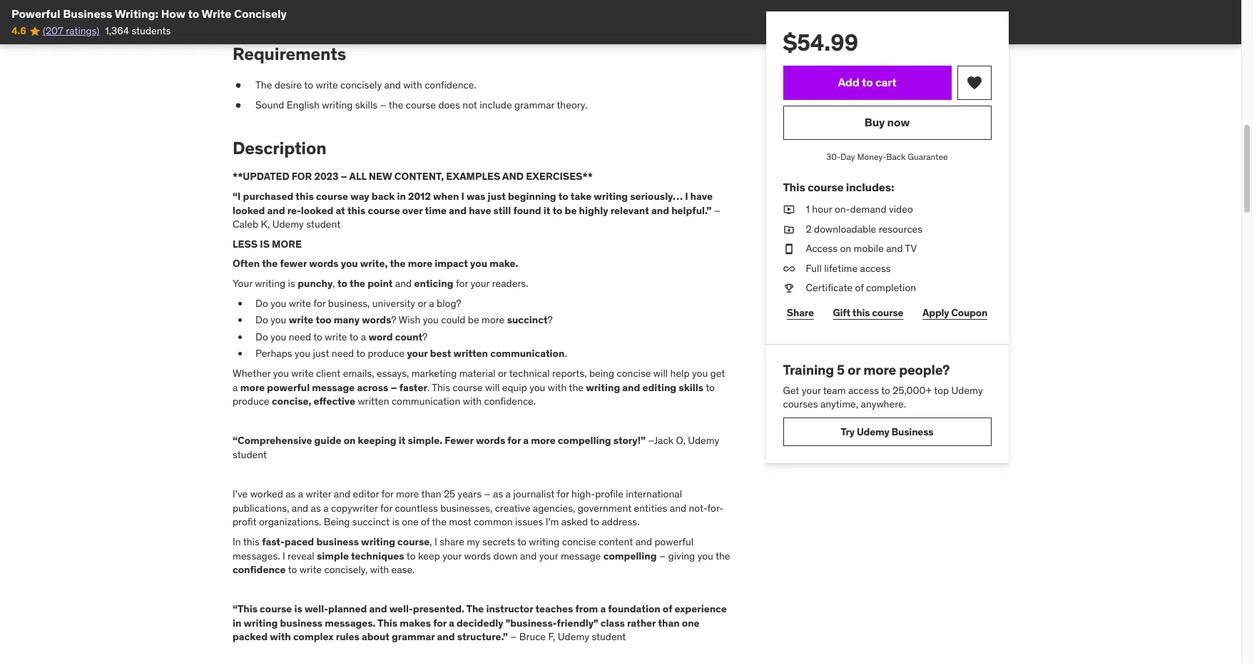 Task type: describe. For each thing, give the bounding box(es) containing it.
the down is
[[262, 257, 278, 270]]

4.6
[[11, 25, 26, 37]]

in inside "this course is well-planned and well-presented. the instructor teaches from a foundation of experience in writing business messages. this makes for a decidedly "business-friendly" class rather than one packed with complex rules about grammar and structure."
[[233, 617, 242, 629]]

1,364
[[105, 25, 129, 37]]

help
[[671, 367, 690, 380]]

– bruce f, udemy student
[[510, 631, 626, 643]]

full lifetime access
[[806, 262, 891, 275]]

i up keep
[[435, 535, 437, 548]]

more up enticing
[[408, 257, 433, 270]]

buy
[[865, 115, 886, 129]]

– inside i've worked as a writer and editor for more than 25 years – as a journalist for high-profile international publications, and as a copywriter for countless businesses, creative agencies, government entities and not-for- profit organizations. being succinct is one of the most common issues i'm asked to address.
[[484, 488, 491, 500]]

xsmall image for the
[[233, 79, 244, 93]]

udemy inside –jack o, udemy student
[[688, 434, 720, 447]]

structure."
[[457, 631, 508, 643]]

(207 ratings)
[[43, 25, 99, 37]]

0 vertical spatial business
[[63, 6, 112, 21]]

just inside ""i purchased this course way back in 2012 when i was just beginning to take writing seriously… i have looked and re-looked at this course over time and have still found it to be highly relevant and helpful.""
[[488, 190, 506, 203]]

make.
[[490, 257, 519, 270]]

1 horizontal spatial ?
[[423, 330, 428, 343]]

to inside ", i share my secrets to writing concise content and powerful messages. i reveal"
[[518, 535, 527, 548]]

xsmall image for full
[[784, 262, 795, 276]]

buy now
[[865, 115, 910, 129]]

simple
[[317, 549, 349, 562]]

class
[[601, 617, 625, 629]]

in
[[233, 535, 241, 548]]

the inside "this course is well-planned and well-presented. the instructor teaches from a foundation of experience in writing business messages. this makes for a decidedly "business-friendly" class rather than one packed with complex rules about grammar and structure."
[[467, 603, 484, 615]]

will inside whether you write client emails, essays, marketing material or technical reports, being concise will help you get a
[[654, 367, 668, 380]]

more inside training 5 or more people? get your team access to 25,000+ top udemy courses anytime, anywhere.
[[864, 361, 897, 378]]

a left word
[[361, 330, 366, 343]]

your down share
[[443, 549, 462, 562]]

still
[[494, 204, 511, 217]]

f,
[[548, 631, 556, 643]]

lifetime
[[825, 262, 858, 275]]

your left readers.
[[471, 277, 490, 290]]

i up helpful."
[[685, 190, 688, 203]]

a left blog? at left top
[[429, 297, 434, 309]]

to produce
[[233, 381, 715, 408]]

powerful
[[11, 6, 60, 21]]

course down 'back'
[[368, 204, 400, 217]]

this up re-
[[296, 190, 314, 203]]

a right the 'from'
[[601, 603, 606, 615]]

instructor
[[486, 603, 533, 615]]

wishlist image
[[966, 74, 983, 91]]

techniques
[[351, 549, 404, 562]]

more up journalist
[[531, 434, 556, 447]]

concise inside ", i share my secrets to writing concise content and powerful messages. i reveal"
[[562, 535, 596, 548]]

your down i'm
[[539, 549, 558, 562]]

add to cart
[[839, 75, 897, 89]]

in this fast-paced business writing course
[[233, 535, 430, 548]]

guarantee
[[908, 151, 949, 162]]

– inside simple techniques to keep your words down and your message compelling – giving you the confidence to write concisely, with ease.
[[659, 549, 666, 562]]

student for – bruce f, udemy student
[[592, 631, 626, 643]]

keeping
[[358, 434, 396, 447]]

more inside i've worked as a writer and editor for more than 25 years – as a journalist for high-profile international publications, and as a copywriter for countless businesses, creative agencies, government entities and not-for- profit organizations. being succinct is one of the most common issues i'm asked to address.
[[396, 488, 419, 500]]

30-
[[827, 151, 841, 162]]

for up agencies,
[[557, 488, 569, 500]]

**updated for 2023 – all new content, examples and exercises**
[[233, 170, 593, 183]]

2 horizontal spatial as
[[493, 488, 503, 500]]

the right write,
[[390, 257, 406, 270]]

whether you write client emails, essays, marketing material or technical reports, being concise will help you get a
[[233, 367, 725, 394]]

1 vertical spatial .
[[427, 381, 430, 394]]

business,
[[328, 297, 370, 309]]

and up organizations.
[[292, 502, 308, 514]]

produce inside to produce
[[233, 395, 269, 408]]

succinct inside less is more often the fewer words you write, the more impact you make. your writing is punchy , to the point and enticing for your readers. do you write for business, university or a blog? do you write too many words ? wish you could be more succinct ? do you need to write to a word count ? perhaps you just need to produce your best written communication .
[[507, 313, 548, 326]]

1 looked from the left
[[233, 204, 265, 217]]

ratings)
[[66, 25, 99, 37]]

buy now button
[[784, 106, 992, 140]]

a down writer
[[323, 502, 329, 514]]

courses
[[784, 398, 819, 411]]

"comprehensive
[[233, 434, 312, 447]]

to inside button
[[862, 75, 874, 89]]

complex
[[293, 631, 334, 643]]

more
[[272, 238, 302, 250]]

writing inside ""i purchased this course way back in 2012 when i was just beginning to take writing seriously… i have looked and re-looked at this course over time and have still found it to be highly relevant and helpful.""
[[594, 190, 628, 203]]

copywriter
[[331, 502, 378, 514]]

concisely,
[[324, 563, 368, 576]]

of inside "this course is well-planned and well-presented. the instructor teaches from a foundation of experience in writing business messages. this makes for a decidedly "business-friendly" class rather than one packed with complex rules about grammar and structure."
[[663, 603, 672, 615]]

0 vertical spatial the
[[255, 79, 272, 92]]

xsmall image for 1
[[784, 203, 795, 217]]

new
[[369, 170, 392, 183]]

student inside –jack o, udemy student
[[233, 448, 267, 461]]

to up ease.
[[407, 549, 416, 562]]

ease.
[[391, 563, 415, 576]]

. inside less is more often the fewer words you write, the more impact you make. your writing is punchy , to the point and enticing for your readers. do you write for business, university or a blog? do you write too many words ? wish you could be more succinct ? do you need to write to a word count ? perhaps you just need to produce your best written communication .
[[565, 347, 567, 360]]

and left "not-"
[[670, 502, 687, 514]]

and up about
[[369, 603, 387, 615]]

years
[[458, 488, 482, 500]]

1 horizontal spatial business
[[892, 425, 934, 438]]

add
[[839, 75, 860, 89]]

keep
[[418, 549, 440, 562]]

presented.
[[413, 603, 465, 615]]

course up keep
[[398, 535, 430, 548]]

and left tv
[[887, 242, 904, 255]]

for left the countless
[[380, 502, 393, 514]]

this right in
[[243, 535, 260, 548]]

try udemy business link
[[784, 417, 992, 446]]

content,
[[394, 170, 444, 183]]

(207
[[43, 25, 63, 37]]

description
[[233, 137, 326, 159]]

0 horizontal spatial it
[[399, 434, 406, 447]]

k,
[[261, 218, 270, 231]]

being
[[589, 367, 615, 380]]

this down way
[[347, 204, 366, 217]]

at
[[336, 204, 345, 217]]

to inside i've worked as a writer and editor for more than 25 years – as a journalist for high-profile international publications, and as a copywriter for countless businesses, creative agencies, government entities and not-for- profit organizations. being succinct is one of the most common issues i'm asked to address.
[[590, 516, 600, 528]]

the down the desire to write concisely and with confidence.
[[389, 99, 404, 111]]

1 horizontal spatial on
[[841, 242, 852, 255]]

– inside – caleb k, udemy student
[[714, 204, 721, 217]]

for down impact
[[456, 277, 468, 290]]

be inside less is more often the fewer words you write, the more impact you make. your writing is punchy , to the point and enticing for your readers. do you write for business, university or a blog? do you write too many words ? wish you could be more succinct ? do you need to write to a word count ? perhaps you just need to produce your best written communication .
[[468, 313, 479, 326]]

grammar inside "this course is well-planned and well-presented. the instructor teaches from a foundation of experience in writing business messages. this makes for a decidedly "business-friendly" class rather than one packed with complex rules about grammar and structure."
[[392, 631, 435, 643]]

fewer
[[280, 257, 307, 270]]

communication inside less is more often the fewer words you write, the more impact you make. your writing is punchy , to the point and enticing for your readers. do you write for business, university or a blog? do you write too many words ? wish you could be more succinct ? do you need to write to a word count ? perhaps you just need to produce your best written communication .
[[490, 347, 565, 360]]

friendly"
[[557, 617, 598, 629]]

marketing
[[412, 367, 457, 380]]

certificate
[[806, 281, 853, 294]]

re-
[[287, 204, 301, 217]]

and right concisely
[[384, 79, 401, 92]]

1 horizontal spatial skills
[[679, 381, 704, 394]]

demand
[[851, 203, 887, 216]]

relevant
[[611, 204, 649, 217]]

message inside simple techniques to keep your words down and your message compelling – giving you the confidence to write concisely, with ease.
[[561, 549, 601, 562]]

0 horizontal spatial will
[[485, 381, 500, 394]]

to right "how"
[[188, 6, 199, 21]]

a up creative
[[506, 488, 511, 500]]

udemy right try
[[857, 425, 890, 438]]

found
[[513, 204, 541, 217]]

foundation
[[608, 603, 661, 615]]

compelling inside simple techniques to keep your words down and your message compelling – giving you the confidence to write concisely, with ease.
[[604, 549, 657, 562]]

way
[[351, 190, 369, 203]]

with down reports, at the bottom of page
[[548, 381, 567, 394]]

concisely
[[234, 6, 287, 21]]

when
[[433, 190, 459, 203]]

0 vertical spatial this
[[784, 180, 806, 194]]

with down 'more powerful message across – faster . this course will equip you with the writing and editing skills'
[[463, 395, 482, 408]]

write down punchy
[[289, 297, 311, 309]]

xsmall image for sound
[[233, 99, 244, 113]]

writing down concisely
[[322, 99, 353, 111]]

people?
[[900, 361, 950, 378]]

be inside ""i purchased this course way back in 2012 when i was just beginning to take writing seriously… i have looked and re-looked at this course over time and have still found it to be highly relevant and helpful.""
[[565, 204, 577, 217]]

0 vertical spatial need
[[289, 330, 311, 343]]

2 horizontal spatial ?
[[548, 313, 553, 326]]

words right the fewer
[[476, 434, 505, 447]]

address.
[[602, 516, 640, 528]]

concise inside whether you write client emails, essays, marketing material or technical reports, being concise will help you get a
[[617, 367, 651, 380]]

2 do from the top
[[255, 313, 268, 326]]

for
[[292, 170, 312, 183]]

agencies,
[[533, 502, 575, 514]]

words up word
[[362, 313, 391, 326]]

– left bruce
[[510, 631, 517, 643]]

write left too
[[289, 313, 314, 326]]

words inside simple techniques to keep your words down and your message compelling – giving you the confidence to write concisely, with ease.
[[464, 549, 491, 562]]

0 horizontal spatial as
[[286, 488, 296, 500]]

and inside simple techniques to keep your words down and your message compelling – giving you the confidence to write concisely, with ease.
[[520, 549, 537, 562]]

– down essays,
[[391, 381, 397, 394]]

udemy inside training 5 or more people? get your team access to 25,000+ top udemy courses anytime, anywhere.
[[952, 384, 984, 397]]

to down beginning
[[553, 204, 563, 217]]

i left reveal
[[283, 549, 285, 562]]

to down many
[[349, 330, 359, 343]]

writing down being
[[586, 381, 620, 394]]

0 horizontal spatial written
[[358, 395, 389, 408]]

writing inside less is more often the fewer words you write, the more impact you make. your writing is punchy , to the point and enticing for your readers. do you write for business, university or a blog? do you write too many words ? wish you could be more succinct ? do you need to write to a word count ? perhaps you just need to produce your best written communication .
[[255, 277, 286, 290]]

enticing
[[414, 277, 454, 290]]

writing up techniques
[[361, 535, 395, 548]]

paced
[[285, 535, 314, 548]]

readers.
[[492, 277, 528, 290]]

to left take
[[559, 190, 569, 203]]

and down purchased
[[267, 204, 285, 217]]

gift this course link
[[830, 298, 908, 327]]

is inside less is more often the fewer words you write, the more impact you make. your writing is punchy , to the point and enticing for your readers. do you write for business, university or a blog? do you write too many words ? wish you could be more succinct ? do you need to write to a word count ? perhaps you just need to produce your best written communication .
[[288, 277, 295, 290]]

organizations.
[[259, 516, 321, 528]]

1 hour on-demand video
[[806, 203, 914, 216]]

student for – caleb k, udemy student
[[306, 218, 341, 231]]

one inside "this course is well-planned and well-presented. the instructor teaches from a foundation of experience in writing business messages. this makes for a decidedly "business-friendly" class rather than one packed with complex rules about grammar and structure."
[[682, 617, 700, 629]]

international
[[626, 488, 682, 500]]

less
[[233, 238, 258, 250]]

for right the editor
[[381, 488, 394, 500]]

concisely
[[340, 79, 382, 92]]

could
[[441, 313, 466, 326]]

0 vertical spatial access
[[861, 262, 891, 275]]

and inside less is more often the fewer words you write, the more impact you make. your writing is punchy , to the point and enticing for your readers. do you write for business, university or a blog? do you write too many words ? wish you could be more succinct ? do you need to write to a word count ? perhaps you just need to produce your best written communication .
[[395, 277, 412, 290]]

beginning
[[508, 190, 556, 203]]

course up at
[[316, 190, 348, 203]]

training 5 or more people? get your team access to 25,000+ top udemy courses anytime, anywhere.
[[784, 361, 984, 411]]

0 vertical spatial confidence.
[[425, 79, 477, 92]]

0 horizontal spatial ?
[[391, 313, 396, 326]]

this right the "gift"
[[853, 306, 871, 319]]

hour
[[813, 203, 833, 216]]

try udemy business
[[841, 425, 934, 438]]

for up too
[[314, 297, 326, 309]]

completion
[[867, 281, 917, 294]]

more right 'could' in the left top of the page
[[482, 313, 505, 326]]

a left writer
[[298, 488, 303, 500]]

perhaps
[[255, 347, 292, 360]]

0 horizontal spatial message
[[312, 381, 355, 394]]

government
[[578, 502, 632, 514]]

punchy
[[298, 277, 333, 290]]

the inside i've worked as a writer and editor for more than 25 years – as a journalist for high-profile international publications, and as a copywriter for countless businesses, creative agencies, government entities and not-for- profit organizations. being succinct is one of the most common issues i'm asked to address.
[[432, 516, 447, 528]]

and left editing
[[623, 381, 640, 394]]

udemy down friendly"
[[558, 631, 589, 643]]

and down seriously…
[[652, 204, 669, 217]]

write up english
[[316, 79, 338, 92]]

material
[[459, 367, 496, 380]]

1 vertical spatial this
[[432, 381, 450, 394]]

or inside training 5 or more people? get your team access to 25,000+ top udemy courses anytime, anywhere.
[[848, 361, 861, 378]]

include
[[480, 99, 512, 111]]

and down when
[[449, 204, 467, 217]]

from
[[576, 603, 598, 615]]

more down whether
[[240, 381, 265, 394]]

a down presented.
[[449, 617, 455, 629]]

to down reveal
[[288, 563, 297, 576]]

to inside training 5 or more people? get your team access to 25,000+ top udemy courses anytime, anywhere.
[[882, 384, 891, 397]]

messages. inside "this course is well-planned and well-presented. the instructor teaches from a foundation of experience in writing business messages. this makes for a decidedly "business-friendly" class rather than one packed with complex rules about grammar and structure."
[[325, 617, 376, 629]]

and inside ", i share my secrets to writing concise content and powerful messages. i reveal"
[[636, 535, 652, 548]]

resources
[[879, 222, 923, 235]]

of inside i've worked as a writer and editor for more than 25 years – as a journalist for high-profile international publications, and as a copywriter for countless businesses, creative agencies, government entities and not-for- profit organizations. being succinct is one of the most common issues i'm asked to address.
[[421, 516, 430, 528]]

more powerful message across – faster . this course will equip you with the writing and editing skills
[[240, 381, 704, 394]]

written inside less is more often the fewer words you write, the more impact you make. your writing is punchy , to the point and enticing for your readers. do you write for business, university or a blog? do you write too many words ? wish you could be more succinct ? do you need to write to a word count ? perhaps you just need to produce your best written communication .
[[453, 347, 488, 360]]

succinct inside i've worked as a writer and editor for more than 25 years – as a journalist for high-profile international publications, and as a copywriter for countless businesses, creative agencies, government entities and not-for- profit organizations. being succinct is one of the most common issues i'm asked to address.
[[352, 516, 390, 528]]

includes:
[[847, 180, 895, 194]]

messages. inside ", i share my secrets to writing concise content and powerful messages. i reveal"
[[233, 549, 280, 562]]



Task type: locate. For each thing, give the bounding box(es) containing it.
and up the copywriter
[[334, 488, 351, 500]]

0 vertical spatial business
[[316, 535, 359, 548]]

writing right "your"
[[255, 277, 286, 290]]

. up reports, at the bottom of page
[[565, 347, 567, 360]]

1 vertical spatial be
[[468, 313, 479, 326]]

you inside simple techniques to keep your words down and your message compelling – giving you the confidence to write concisely, with ease.
[[698, 549, 714, 562]]

simple techniques to keep your words down and your message compelling – giving you the confidence to write concisely, with ease.
[[233, 549, 730, 576]]

well- up complex
[[305, 603, 328, 615]]

high-
[[572, 488, 595, 500]]

0 horizontal spatial be
[[468, 313, 479, 326]]

written up "material"
[[453, 347, 488, 360]]

0 horizontal spatial student
[[233, 448, 267, 461]]

1 vertical spatial just
[[313, 347, 329, 360]]

theory.
[[557, 99, 588, 111]]

compelling down content
[[604, 549, 657, 562]]

xsmall image
[[233, 79, 244, 93], [233, 99, 244, 113], [784, 203, 795, 217], [784, 262, 795, 276]]

your inside training 5 or more people? get your team access to 25,000+ top udemy courses anytime, anywhere.
[[802, 384, 822, 397]]

of
[[856, 281, 864, 294], [421, 516, 430, 528], [663, 603, 672, 615]]

for
[[456, 277, 468, 290], [314, 297, 326, 309], [508, 434, 521, 447], [381, 488, 394, 500], [557, 488, 569, 500], [380, 502, 393, 514], [433, 617, 447, 629]]

1 horizontal spatial in
[[397, 190, 406, 203]]

1 horizontal spatial .
[[565, 347, 567, 360]]

editing
[[643, 381, 677, 394]]

well-
[[305, 603, 328, 615], [389, 603, 413, 615]]

2 horizontal spatial student
[[592, 631, 626, 643]]

with down techniques
[[370, 563, 389, 576]]

than inside i've worked as a writer and editor for more than 25 years – as a journalist for high-profile international publications, and as a copywriter for countless businesses, creative agencies, government entities and not-for- profit organizations. being succinct is one of the most common issues i'm asked to address.
[[421, 488, 441, 500]]

often
[[233, 257, 260, 270]]

course inside gift this course link
[[873, 306, 904, 319]]

0 vertical spatial powerful
[[267, 381, 310, 394]]

this
[[296, 190, 314, 203], [347, 204, 366, 217], [853, 306, 871, 319], [243, 535, 260, 548]]

0 vertical spatial message
[[312, 381, 355, 394]]

concise
[[617, 367, 651, 380], [562, 535, 596, 548]]

3 xsmall image from the top
[[784, 281, 795, 295]]

0 horizontal spatial the
[[255, 79, 272, 92]]

1 horizontal spatial succinct
[[507, 313, 548, 326]]

it inside ""i purchased this course way back in 2012 when i was just beginning to take writing seriously… i have looked and re-looked at this course over time and have still found it to be highly relevant and helpful.""
[[544, 204, 551, 217]]

with inside "this course is well-planned and well-presented. the instructor teaches from a foundation of experience in writing business messages. this makes for a decidedly "business-friendly" class rather than one packed with complex rules about grammar and structure."
[[270, 631, 291, 643]]

0 horizontal spatial concise
[[562, 535, 596, 548]]

take
[[571, 190, 592, 203]]

message down asked
[[561, 549, 601, 562]]

"i
[[233, 190, 241, 203]]

1 horizontal spatial it
[[544, 204, 551, 217]]

udemy right top
[[952, 384, 984, 397]]

0 vertical spatial .
[[565, 347, 567, 360]]

for down equip
[[508, 434, 521, 447]]

1 horizontal spatial written
[[453, 347, 488, 360]]

down
[[494, 549, 518, 562]]

gift this course
[[834, 306, 904, 319]]

and
[[384, 79, 401, 92], [267, 204, 285, 217], [449, 204, 467, 217], [652, 204, 669, 217], [887, 242, 904, 255], [395, 277, 412, 290], [623, 381, 640, 394], [334, 488, 351, 500], [292, 502, 308, 514], [670, 502, 687, 514], [636, 535, 652, 548], [520, 549, 537, 562], [369, 603, 387, 615], [437, 631, 455, 643]]

1 vertical spatial messages.
[[325, 617, 376, 629]]

1 horizontal spatial have
[[691, 190, 713, 203]]

is
[[260, 238, 270, 250]]

student down "comprehensive
[[233, 448, 267, 461]]

in inside ""i purchased this course way back in 2012 when i was just beginning to take writing seriously… i have looked and re-looked at this course over time and have still found it to be highly relevant and helpful.""
[[397, 190, 406, 203]]

to down too
[[313, 330, 323, 343]]

produce
[[368, 347, 405, 360], [233, 395, 269, 408]]

of right foundation on the bottom of page
[[663, 603, 672, 615]]

student inside – caleb k, udemy student
[[306, 218, 341, 231]]

1 vertical spatial in
[[233, 617, 242, 629]]

just up client
[[313, 347, 329, 360]]

0 vertical spatial communication
[[490, 347, 565, 360]]

need up client
[[332, 347, 354, 360]]

to left cart
[[862, 75, 874, 89]]

xsmall image left 1
[[784, 203, 795, 217]]

and down presented.
[[437, 631, 455, 643]]

– right years
[[484, 488, 491, 500]]

or inside less is more often the fewer words you write, the more impact you make. your writing is punchy , to the point and enticing for your readers. do you write for business, university or a blog? do you write too many words ? wish you could be more succinct ? do you need to write to a word count ? perhaps you just need to produce your best written communication .
[[418, 297, 427, 309]]

a up journalist
[[523, 434, 529, 447]]

anywhere.
[[861, 398, 907, 411]]

0 vertical spatial be
[[565, 204, 577, 217]]

0 horizontal spatial this
[[378, 617, 398, 629]]

0 horizontal spatial on
[[344, 434, 356, 447]]

0 vertical spatial skills
[[355, 99, 378, 111]]

university
[[372, 297, 415, 309]]

helpful."
[[672, 204, 712, 217]]

to down get
[[706, 381, 715, 394]]

confidence. up does on the top of the page
[[425, 79, 477, 92]]

0 vertical spatial it
[[544, 204, 551, 217]]

time
[[425, 204, 447, 217]]

top
[[935, 384, 950, 397]]

writing up highly
[[594, 190, 628, 203]]

course inside "this course is well-planned and well-presented. the instructor teaches from a foundation of experience in writing business messages. this makes for a decidedly "business-friendly" class rather than one packed with complex rules about grammar and structure."
[[260, 603, 292, 615]]

full
[[806, 262, 822, 275]]

to up english
[[304, 79, 313, 92]]

? up reports, at the bottom of page
[[548, 313, 553, 326]]

1 horizontal spatial the
[[467, 603, 484, 615]]

business inside "this course is well-planned and well-presented. the instructor teaches from a foundation of experience in writing business messages. this makes for a decidedly "business-friendly" class rather than one packed with complex rules about grammar and structure."
[[280, 617, 323, 629]]

words down "my"
[[464, 549, 491, 562]]

1 horizontal spatial as
[[311, 502, 321, 514]]

1 horizontal spatial looked
[[301, 204, 333, 217]]

1 horizontal spatial produce
[[368, 347, 405, 360]]

xsmall image for access
[[784, 242, 795, 256]]

1 horizontal spatial concise
[[617, 367, 651, 380]]

i've worked as a writer and editor for more than 25 years – as a journalist for high-profile international publications, and as a copywriter for countless businesses, creative agencies, government entities and not-for- profit organizations. being succinct is one of the most common issues i'm asked to address.
[[233, 488, 724, 528]]

1 vertical spatial grammar
[[392, 631, 435, 643]]

0 horizontal spatial produce
[[233, 395, 269, 408]]

2 vertical spatial student
[[592, 631, 626, 643]]

faster
[[399, 381, 427, 394]]

share
[[440, 535, 464, 548]]

or up equip
[[498, 367, 507, 380]]

one inside i've worked as a writer and editor for more than 25 years – as a journalist for high-profile international publications, and as a copywriter for countless businesses, creative agencies, government entities and not-for- profit organizations. being succinct is one of the most common issues i'm asked to address.
[[402, 516, 419, 528]]

your
[[471, 277, 490, 290], [407, 347, 428, 360], [802, 384, 822, 397], [443, 549, 462, 562], [539, 549, 558, 562]]

effective
[[314, 395, 355, 408]]

training
[[784, 361, 835, 378]]

grammar left "theory."
[[515, 99, 555, 111]]

whether
[[233, 367, 271, 380]]

? up marketing
[[423, 330, 428, 343]]

your down count
[[407, 347, 428, 360]]

than inside "this course is well-planned and well-presented. the instructor teaches from a foundation of experience in writing business messages. this makes for a decidedly "business-friendly" class rather than one packed with complex rules about grammar and structure."
[[658, 617, 680, 629]]

apply coupon
[[923, 306, 988, 319]]

xsmall image left desire
[[233, 79, 244, 93]]

as up creative
[[493, 488, 503, 500]]

xsmall image
[[784, 222, 795, 236], [784, 242, 795, 256], [784, 281, 795, 295]]

xsmall image for 2
[[784, 222, 795, 236]]

to up business,
[[338, 277, 348, 290]]

editor
[[353, 488, 379, 500]]

0 horizontal spatial ,
[[333, 277, 335, 290]]

produce inside less is more often the fewer words you write, the more impact you make. your writing is punchy , to the point and enticing for your readers. do you write for business, university or a blog? do you write too many words ? wish you could be more succinct ? do you need to write to a word count ? perhaps you just need to produce your best written communication .
[[368, 347, 405, 360]]

0 horizontal spatial communication
[[392, 395, 461, 408]]

writing:
[[115, 6, 159, 21]]

business up simple
[[316, 535, 359, 548]]

countless
[[395, 502, 438, 514]]

message
[[312, 381, 355, 394], [561, 549, 601, 562]]

examples
[[446, 170, 500, 183]]

0 horizontal spatial messages.
[[233, 549, 280, 562]]

or inside whether you write client emails, essays, marketing material or technical reports, being concise will help you get a
[[498, 367, 507, 380]]

0 horizontal spatial confidence.
[[425, 79, 477, 92]]

xsmall image left sound
[[233, 99, 244, 113]]

to up anywhere.
[[882, 384, 891, 397]]

highly
[[579, 204, 608, 217]]

with inside simple techniques to keep your words down and your message compelling – giving you the confidence to write concisely, with ease.
[[370, 563, 389, 576]]

fast-
[[262, 535, 285, 548]]

0 vertical spatial is
[[288, 277, 295, 290]]

exercises**
[[526, 170, 593, 183]]

access down mobile
[[861, 262, 891, 275]]

2 downloadable resources
[[806, 222, 923, 235]]

– down the desire to write concisely and with confidence.
[[380, 99, 387, 111]]

and up university
[[395, 277, 412, 290]]

grammar down "makes"
[[392, 631, 435, 643]]

rather
[[627, 617, 656, 629]]

2 vertical spatial this
[[378, 617, 398, 629]]

0 vertical spatial do
[[255, 297, 268, 309]]

reveal
[[288, 549, 314, 562]]

writing inside "this course is well-planned and well-presented. the instructor teaches from a foundation of experience in writing business messages. this makes for a decidedly "business-friendly" class rather than one packed with complex rules about grammar and structure."
[[244, 617, 278, 629]]

1 vertical spatial than
[[658, 617, 680, 629]]

course left does on the top of the page
[[406, 99, 436, 111]]

0 horizontal spatial have
[[469, 204, 491, 217]]

1 horizontal spatial communication
[[490, 347, 565, 360]]

2 looked from the left
[[301, 204, 333, 217]]

1 horizontal spatial than
[[658, 617, 680, 629]]

on right guide
[[344, 434, 356, 447]]

fewer
[[445, 434, 474, 447]]

or right 5
[[848, 361, 861, 378]]

was
[[467, 190, 486, 203]]

looked left at
[[301, 204, 333, 217]]

0 vertical spatial on
[[841, 242, 852, 255]]

messages.
[[233, 549, 280, 562], [325, 617, 376, 629]]

is inside "this course is well-planned and well-presented. the instructor teaches from a foundation of experience in writing business messages. this makes for a decidedly "business-friendly" class rather than one packed with complex rules about grammar and structure."
[[294, 603, 302, 615]]

–jack
[[648, 434, 674, 447]]

content
[[599, 535, 633, 548]]

with right packed
[[270, 631, 291, 643]]

guide
[[314, 434, 342, 447]]

xsmall image left 2
[[784, 222, 795, 236]]

cart
[[876, 75, 897, 89]]

udemy
[[272, 218, 304, 231], [952, 384, 984, 397], [857, 425, 890, 438], [688, 434, 720, 447], [558, 631, 589, 643]]

access inside training 5 or more people? get your team access to 25,000+ top udemy courses anytime, anywhere.
[[849, 384, 880, 397]]

0 horizontal spatial powerful
[[267, 381, 310, 394]]

2 vertical spatial is
[[294, 603, 302, 615]]

udemy inside – caleb k, udemy student
[[272, 218, 304, 231]]

course down "material"
[[453, 381, 483, 394]]

concise down asked
[[562, 535, 596, 548]]

emails,
[[343, 367, 374, 380]]

0 vertical spatial grammar
[[515, 99, 555, 111]]

1
[[806, 203, 810, 216]]

2 well- from the left
[[389, 603, 413, 615]]

1 horizontal spatial or
[[498, 367, 507, 380]]

i left was
[[461, 190, 464, 203]]

1,364 students
[[105, 25, 171, 37]]

0 vertical spatial ,
[[333, 277, 335, 290]]

0 vertical spatial have
[[691, 190, 713, 203]]

$54.99
[[784, 28, 859, 57]]

0 horizontal spatial or
[[418, 297, 427, 309]]

written down across
[[358, 395, 389, 408]]

the right giving
[[716, 549, 730, 562]]

0 vertical spatial one
[[402, 516, 419, 528]]

write
[[202, 6, 231, 21]]

succinct down readers.
[[507, 313, 548, 326]]

–
[[380, 99, 387, 111], [341, 170, 347, 183], [714, 204, 721, 217], [391, 381, 397, 394], [484, 488, 491, 500], [659, 549, 666, 562], [510, 631, 517, 643]]

be down take
[[565, 204, 577, 217]]

?
[[391, 313, 396, 326], [548, 313, 553, 326], [423, 330, 428, 343]]

xsmall image left access
[[784, 242, 795, 256]]

wish
[[399, 313, 421, 326]]

2 horizontal spatial or
[[848, 361, 861, 378]]

the left most
[[432, 516, 447, 528]]

– right helpful."
[[714, 204, 721, 217]]

1 horizontal spatial well-
[[389, 603, 413, 615]]

concise up editing
[[617, 367, 651, 380]]

add to cart button
[[784, 66, 952, 100]]

just up still
[[488, 190, 506, 203]]

in down '"this'
[[233, 617, 242, 629]]

try
[[841, 425, 855, 438]]

1 vertical spatial message
[[561, 549, 601, 562]]

. down marketing
[[427, 381, 430, 394]]

0 horizontal spatial one
[[402, 516, 419, 528]]

the inside simple techniques to keep your words down and your message compelling – giving you the confidence to write concisely, with ease.
[[716, 549, 730, 562]]

1 vertical spatial powerful
[[655, 535, 694, 548]]

of down full lifetime access
[[856, 281, 864, 294]]

1 vertical spatial of
[[421, 516, 430, 528]]

or up wish
[[418, 297, 427, 309]]

, inside ", i share my secrets to writing concise content and powerful messages. i reveal"
[[430, 535, 432, 548]]

about
[[362, 631, 390, 643]]

0 horizontal spatial just
[[313, 347, 329, 360]]

write inside whether you write client emails, essays, marketing material or technical reports, being concise will help you get a
[[291, 367, 314, 380]]

too
[[316, 313, 332, 326]]

one down the countless
[[402, 516, 419, 528]]

– left all
[[341, 170, 347, 183]]

compelling
[[558, 434, 611, 447], [604, 549, 657, 562]]

1 vertical spatial confidence.
[[484, 395, 536, 408]]

confidence.
[[425, 79, 477, 92], [484, 395, 536, 408]]

1 vertical spatial compelling
[[604, 549, 657, 562]]

1 vertical spatial student
[[233, 448, 267, 461]]

back
[[372, 190, 395, 203]]

student down at
[[306, 218, 341, 231]]

xsmall image for certificate
[[784, 281, 795, 295]]

for down presented.
[[433, 617, 447, 629]]

is up complex
[[294, 603, 302, 615]]

i've
[[233, 488, 248, 500]]

grammar
[[515, 99, 555, 111], [392, 631, 435, 643]]

2 vertical spatial xsmall image
[[784, 281, 795, 295]]

1 vertical spatial xsmall image
[[784, 242, 795, 256]]

less is more often the fewer words you write, the more impact you make. your writing is punchy , to the point and enticing for your readers. do you write for business, university or a blog? do you write too many words ? wish you could be more succinct ? do you need to write to a word count ? perhaps you just need to produce your best written communication .
[[233, 238, 567, 360]]

**updated
[[233, 170, 290, 183]]

secrets
[[483, 535, 515, 548]]

0 horizontal spatial than
[[421, 488, 441, 500]]

1 vertical spatial the
[[467, 603, 484, 615]]

1 do from the top
[[255, 297, 268, 309]]

2 horizontal spatial this
[[784, 180, 806, 194]]

the
[[389, 99, 404, 111], [262, 257, 278, 270], [390, 257, 406, 270], [350, 277, 365, 290], [569, 381, 584, 394], [432, 516, 447, 528], [716, 549, 730, 562]]

0 vertical spatial student
[[306, 218, 341, 231]]

your up courses
[[802, 384, 822, 397]]

0 horizontal spatial looked
[[233, 204, 265, 217]]

write inside simple techniques to keep your words down and your message compelling – giving you the confidence to write concisely, with ease.
[[300, 563, 322, 576]]

communication down the faster
[[392, 395, 461, 408]]

teaches
[[536, 603, 573, 615]]

0 vertical spatial succinct
[[507, 313, 548, 326]]

to up emails,
[[356, 347, 365, 360]]

1 well- from the left
[[305, 603, 328, 615]]

and right content
[[636, 535, 652, 548]]

2 xsmall image from the top
[[784, 242, 795, 256]]

0 vertical spatial messages.
[[233, 549, 280, 562]]

0 horizontal spatial well-
[[305, 603, 328, 615]]

0 horizontal spatial .
[[427, 381, 430, 394]]

1 horizontal spatial confidence.
[[484, 395, 536, 408]]

1 horizontal spatial message
[[561, 549, 601, 562]]

1 horizontal spatial messages.
[[325, 617, 376, 629]]

the down reports, at the bottom of page
[[569, 381, 584, 394]]

writing inside ", i share my secrets to writing concise content and powerful messages. i reveal"
[[529, 535, 560, 548]]

"this course is well-planned and well-presented. the instructor teaches from a foundation of experience in writing business messages. this makes for a decidedly "business-friendly" class rather than one packed with complex rules about grammar and structure."
[[233, 603, 727, 643]]

to inside to produce
[[706, 381, 715, 394]]

one down experience
[[682, 617, 700, 629]]

business up complex
[[280, 617, 323, 629]]

is inside i've worked as a writer and editor for more than 25 years – as a journalist for high-profile international publications, and as a copywriter for countless businesses, creative agencies, government entities and not-for- profit organizations. being succinct is one of the most common issues i'm asked to address.
[[392, 516, 400, 528]]

, i share my secrets to writing concise content and powerful messages. i reveal
[[233, 535, 694, 562]]

course up hour
[[808, 180, 844, 194]]

0 vertical spatial than
[[421, 488, 441, 500]]

3 do from the top
[[255, 330, 268, 343]]

2 vertical spatial do
[[255, 330, 268, 343]]

profit
[[233, 516, 257, 528]]

write down reveal
[[300, 563, 322, 576]]

1 vertical spatial on
[[344, 434, 356, 447]]

xsmall image up share
[[784, 281, 795, 295]]

"i purchased this course way back in 2012 when i was just beginning to take writing seriously… i have looked and re-looked at this course over time and have still found it to be highly relevant and helpful."
[[233, 190, 713, 217]]

0 vertical spatial of
[[856, 281, 864, 294]]

mobile
[[854, 242, 884, 255]]

the up business,
[[350, 277, 365, 290]]

1 horizontal spatial need
[[332, 347, 354, 360]]

with
[[403, 79, 422, 92], [548, 381, 567, 394], [463, 395, 482, 408], [370, 563, 389, 576], [270, 631, 291, 643]]

1 vertical spatial do
[[255, 313, 268, 326]]

write down many
[[325, 330, 347, 343]]

1 horizontal spatial powerful
[[655, 535, 694, 548]]

powerful inside ", i share my secrets to writing concise content and powerful messages. i reveal"
[[655, 535, 694, 548]]

this inside "this course is well-planned and well-presented. the instructor teaches from a foundation of experience in writing business messages. this makes for a decidedly "business-friendly" class rather than one packed with complex rules about grammar and structure."
[[378, 617, 398, 629]]

just inside less is more often the fewer words you write, the more impact you make. your writing is punchy , to the point and enticing for your readers. do you write for business, university or a blog? do you write too many words ? wish you could be more succinct ? do you need to write to a word count ? perhaps you just need to produce your best written communication .
[[313, 347, 329, 360]]

words up punchy
[[309, 257, 339, 270]]

1 horizontal spatial will
[[654, 367, 668, 380]]

with up 'sound english writing skills – the course does not include grammar theory.'
[[403, 79, 422, 92]]

0 vertical spatial compelling
[[558, 434, 611, 447]]

desire
[[275, 79, 302, 92]]

1 horizontal spatial one
[[682, 617, 700, 629]]

0 vertical spatial will
[[654, 367, 668, 380]]

money-
[[858, 151, 887, 162]]

looked
[[233, 204, 265, 217], [301, 204, 333, 217]]

a inside whether you write client emails, essays, marketing material or technical reports, being concise will help you get a
[[233, 381, 238, 394]]

1 vertical spatial need
[[332, 347, 354, 360]]

common
[[474, 516, 513, 528]]

1 vertical spatial written
[[358, 395, 389, 408]]

1 vertical spatial have
[[469, 204, 491, 217]]

for inside "this course is well-planned and well-presented. the instructor teaches from a foundation of experience in writing business messages. this makes for a decidedly "business-friendly" class rather than one packed with complex rules about grammar and structure."
[[433, 617, 447, 629]]

1 xsmall image from the top
[[784, 222, 795, 236]]

1 horizontal spatial just
[[488, 190, 506, 203]]

, inside less is more often the fewer words you write, the more impact you make. your writing is punchy , to the point and enticing for your readers. do you write for business, university or a blog? do you write too many words ? wish you could be more succinct ? do you need to write to a word count ? perhaps you just need to produce your best written communication .
[[333, 277, 335, 290]]

journalist
[[513, 488, 555, 500]]

just
[[488, 190, 506, 203], [313, 347, 329, 360]]

25,000+
[[893, 384, 933, 397]]



Task type: vqa. For each thing, say whether or not it's contained in the screenshot.
the Google
no



